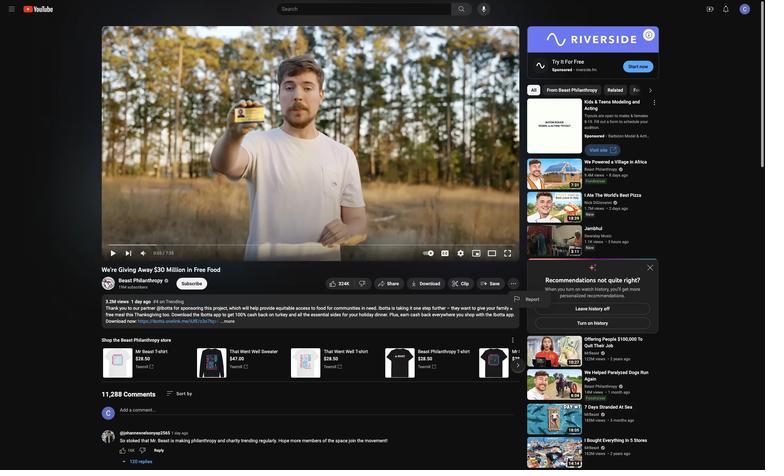 Task type: locate. For each thing, give the bounding box(es) containing it.
ago up dogs
[[624, 357, 631, 362]]

views for 3.2m views
[[117, 299, 129, 304]]

5 teemill from the left
[[512, 365, 525, 369]]

well inside that went well sweater $47.00
[[252, 349, 260, 354]]

2 years ago for everything
[[611, 452, 631, 456]]

0 vertical spatial beast philanthropy
[[585, 167, 618, 172]]

0 horizontal spatial well
[[252, 349, 260, 354]]

https://ibotta.onelink.me/iufe/z3o7tqs4
[[138, 319, 219, 324]]

a right out
[[607, 120, 609, 124]]

1 horizontal spatial this
[[204, 306, 212, 311]]

that inside that went well t-shirt $28.50
[[324, 349, 333, 354]]

Download text field
[[420, 281, 441, 286]]

Clip text field
[[461, 281, 469, 286]]

a up app.
[[510, 306, 513, 311]]

christina overa image
[[102, 407, 115, 420]]

None search field
[[265, 3, 474, 16]]

to right app
[[222, 312, 226, 317]]

more down right?
[[630, 287, 641, 292]]

in right million
[[187, 266, 192, 274]]

1 horizontal spatial day
[[175, 431, 181, 436]]

1 i from the top
[[585, 193, 586, 198]]

on
[[576, 287, 581, 292], [160, 299, 165, 304], [269, 312, 274, 317], [588, 321, 593, 326]]

1 we from the top
[[585, 159, 591, 165]]

in up holiday
[[362, 306, 365, 311]]

1 vertical spatial and
[[289, 312, 296, 317]]

helped
[[593, 370, 607, 375]]

avatar image image
[[740, 4, 751, 14]]

0 horizontal spatial in
[[187, 266, 192, 274]]

ago for 162m views
[[624, 452, 631, 456]]

ago down in
[[624, 452, 631, 456]]

2 i from the top
[[585, 438, 586, 443]]

shirt inside mr beast t-shirt $28.50
[[158, 349, 168, 354]]

fundraiser down 14m views on the bottom of the page
[[586, 396, 606, 401]]

2 years ago down i bought everything in 5 stores by mrbeast 162,025,428 views 2 years ago 14 minutes, 14 seconds element
[[611, 452, 631, 456]]

powered
[[593, 159, 610, 165]]

0 vertical spatial sponsored
[[553, 68, 573, 72]]

0 horizontal spatial 1
[[131, 299, 134, 304]]

history down off
[[595, 321, 609, 326]]

leave
[[576, 306, 588, 312]]

$28.50 for mr beast t-shirt $28.50
[[136, 356, 150, 361]]

$47.00
[[230, 356, 244, 361]]

1 horizontal spatial get
[[623, 287, 629, 292]]

sweater
[[262, 349, 278, 354]]

beast inside @johannesnelsonyap2565 1 day ago so stoked that mr. beast is making philanthropy and charity trending regularly. hope more members of the space join the movement!
[[158, 438, 170, 443]]

ago right months
[[628, 418, 635, 423]]

0 horizontal spatial free
[[194, 266, 206, 274]]

sides
[[330, 312, 341, 317]]

18 minutes, 5 seconds element
[[569, 428, 580, 433]]

days right "8"
[[613, 173, 621, 178]]

cash
[[247, 312, 257, 317], [411, 312, 420, 317]]

your down females
[[641, 120, 648, 124]]

1 went from the left
[[240, 349, 251, 354]]

offering people $100,000 to quit their job by mrbeast 122,030,004 views 2 years ago 10 minutes, 27 seconds element
[[585, 336, 651, 349]]

mrbeast
[[585, 351, 600, 356], [585, 413, 600, 417], [585, 446, 600, 450]]

1 vertical spatial more
[[291, 438, 301, 443]]

1 days from the top
[[613, 173, 621, 178]]

is
[[392, 306, 395, 311], [171, 438, 174, 443]]

0 vertical spatial 3
[[609, 240, 611, 244]]

8
[[610, 173, 612, 178]]

3 $28.50 from the left
[[418, 356, 433, 361]]

you inside tab list
[[642, 88, 649, 93]]

i left ate
[[585, 193, 586, 198]]

for right it
[[566, 59, 573, 65]]

0 horizontal spatial cash
[[247, 312, 257, 317]]

1 t- from the left
[[155, 349, 158, 354]]

more inside @johannesnelsonyap2565 1 day ago so stoked that mr. beast is making philanthropy and charity trending regularly. hope more members of the space join the movement!
[[291, 438, 301, 443]]

not
[[598, 276, 607, 284]]

acting right model
[[641, 134, 652, 139]]

1 mr from the left
[[136, 349, 141, 354]]

@johannesnelsonyap2565 link
[[120, 430, 170, 437]]

1 horizontal spatial 1
[[172, 431, 174, 436]]

beast philanthropy down powered
[[585, 167, 618, 172]]

years up paralyzed
[[614, 357, 623, 362]]

save button
[[477, 278, 505, 290]]

3 t- from the left
[[458, 349, 461, 354]]

years down i bought everything in 5 stores by mrbeast 162,025,428 views 2 years ago 14 minutes, 14 seconds element
[[614, 452, 623, 456]]

0 vertical spatial 2 years ago
[[611, 357, 631, 362]]

run
[[641, 370, 649, 375]]

0 vertical spatial days
[[613, 173, 621, 178]]

1 vertical spatial mrbeast
[[585, 413, 600, 417]]

music
[[602, 234, 612, 239]]

reply button
[[150, 445, 168, 456]]

2 2 years ago from the top
[[611, 452, 631, 456]]

views
[[595, 173, 605, 178], [595, 207, 605, 211], [594, 240, 604, 244], [117, 299, 129, 304], [596, 357, 606, 362], [594, 390, 604, 395], [596, 418, 606, 423], [596, 452, 606, 456]]

10 minutes, 27 seconds element
[[569, 360, 580, 365]]

1 vertical spatial get
[[228, 312, 234, 317]]

schedule
[[624, 120, 640, 124]]

views right 3.2m
[[117, 299, 129, 304]]

shop the beast philanthropy store heading
[[102, 337, 171, 344]]

0 vertical spatial your
[[641, 120, 648, 124]]

months
[[614, 418, 627, 423]]

0 vertical spatial &
[[595, 99, 598, 105]]

start
[[629, 64, 639, 69]]

well
[[252, 349, 260, 354], [346, 349, 355, 354]]

shirt for beast philanthropy t-shirt $28.50
[[461, 349, 470, 354]]

5
[[631, 438, 633, 443]]

$28.50 inside beast philanthropy t-shirt $28.50
[[418, 356, 433, 361]]

views right 14m
[[594, 390, 604, 395]]

$28.50 inside mr beast t-shirt $28.50 teemill
[[512, 356, 527, 361]]

join
[[349, 438, 356, 443]]

2 t- from the left
[[356, 349, 359, 354]]

0 vertical spatial in
[[630, 159, 634, 165]]

2 vertical spatial &
[[637, 134, 640, 139]]

history
[[589, 306, 603, 312], [595, 321, 609, 326]]

access
[[296, 306, 310, 311]]

2 new from the top
[[586, 246, 594, 250]]

mr for mr beast t-shirt $28.50 teemill
[[512, 349, 518, 354]]

a left village
[[612, 159, 614, 165]]

2 we from the top
[[585, 370, 591, 375]]

free left food
[[194, 266, 206, 274]]

mrbeast up 122m
[[585, 351, 600, 356]]

0 horizontal spatial more
[[291, 438, 301, 443]]

beast inside "heading"
[[121, 338, 133, 343]]

we powered a village in africa by beast philanthropy 9,472,829 views 8 days ago 7 minutes, 31 seconds element
[[585, 159, 651, 165]]

0 horizontal spatial sponsored
[[553, 68, 573, 72]]

2 down digiovanni
[[610, 207, 612, 211]]

2 vertical spatial mrbeast
[[585, 446, 600, 450]]

1 cash from the left
[[247, 312, 257, 317]]

2 horizontal spatial and
[[633, 99, 640, 105]]

t- for mr beast t-shirt $28.50
[[155, 349, 158, 354]]

the right join
[[357, 438, 364, 443]]

sponsored down it
[[553, 68, 573, 72]]

females
[[635, 114, 649, 118]]

3 months ago
[[611, 418, 635, 423]]

1 vertical spatial beast philanthropy
[[119, 278, 163, 284]]

philanthropy inside "heading"
[[134, 338, 160, 343]]

1 mrbeast from the top
[[585, 351, 600, 356]]

shirt inside beast philanthropy t-shirt $28.50
[[461, 349, 470, 354]]

teemill inside mr beast t-shirt $28.50 teemill
[[512, 365, 525, 369]]

back down step
[[422, 312, 431, 317]]

1 horizontal spatial back
[[422, 312, 431, 317]]

from beast philanthropy
[[547, 88, 598, 93]]

new down 1.1k
[[586, 246, 594, 250]]

partner
[[141, 306, 155, 311]]

4 $28.50 from the left
[[512, 356, 527, 361]]

swaralay music
[[585, 234, 612, 239]]

3 left months
[[611, 418, 613, 423]]

0 vertical spatial is
[[392, 306, 395, 311]]

to
[[638, 337, 643, 342]]

views for 162m views
[[596, 452, 606, 456]]

start now button
[[624, 61, 654, 72]]

0 vertical spatial years
[[614, 357, 623, 362]]

essential
[[311, 312, 329, 317]]

shirt
[[158, 349, 168, 354], [359, 349, 368, 354], [461, 349, 470, 354], [535, 349, 544, 354]]

0 horizontal spatial that
[[230, 349, 239, 354]]

Reply text field
[[154, 448, 164, 453]]

try it for free
[[553, 59, 585, 65]]

mrbeast up 162m
[[585, 446, 600, 450]]

you down now
[[642, 88, 649, 93]]

went inside that went well sweater $47.00
[[240, 349, 251, 354]]

1 horizontal spatial is
[[392, 306, 395, 311]]

2 horizontal spatial download
[[420, 281, 441, 286]]

nick digiovanni
[[585, 201, 612, 205]]

more
[[630, 287, 641, 292], [291, 438, 301, 443]]

and inside kids & teens modeling and acting tryouts are open to males & females 8-19. fill out a form to schedule your audition.
[[633, 99, 640, 105]]

we inside "we helped paralyzed dogs run again"
[[585, 370, 591, 375]]

14:14
[[569, 462, 580, 466]]

food
[[317, 306, 326, 311]]

mr inside mr beast t-shirt $28.50 teemill
[[512, 349, 518, 354]]

2 mrbeast from the top
[[585, 413, 600, 417]]

t- inside that went well t-shirt $28.50
[[356, 349, 359, 354]]

ibotta left app
[[201, 312, 212, 317]]

philanthropy inside tab list
[[572, 88, 598, 93]]

1 vertical spatial download
[[172, 312, 192, 317]]

day up making
[[175, 431, 181, 436]]

views right 122m
[[596, 357, 606, 362]]

2 teemill from the left
[[230, 365, 242, 369]]

beast philanthropy up 14m views on the bottom of the page
[[585, 384, 618, 389]]

& right kids
[[595, 99, 598, 105]]

3 left 4
[[339, 281, 342, 286]]

8:04 link
[[528, 369, 582, 401]]

is up plus,
[[392, 306, 395, 311]]

the
[[193, 312, 199, 317], [303, 312, 310, 317], [486, 312, 492, 317], [113, 338, 120, 343], [328, 438, 335, 443], [357, 438, 364, 443]]

2 vertical spatial 1
[[172, 431, 174, 436]]

ago
[[622, 173, 629, 178], [622, 207, 629, 211], [623, 240, 629, 244], [143, 299, 151, 304], [624, 357, 631, 362], [624, 390, 631, 395], [628, 418, 635, 423], [182, 431, 188, 436], [624, 452, 631, 456]]

your down communities
[[349, 312, 358, 317]]

3 teemill from the left
[[324, 365, 337, 369]]

18:29
[[569, 216, 580, 221]]

well inside that went well t-shirt $28.50
[[346, 349, 355, 354]]

1 horizontal spatial mr
[[512, 349, 518, 354]]

0 horizontal spatial this
[[126, 312, 133, 317]]

mrbeast up 185m
[[585, 413, 600, 417]]

shirt inside mr beast t-shirt $28.50 teemill
[[535, 349, 544, 354]]

2 days from the top
[[613, 207, 621, 211]]

$28.50 inside that went well t-shirt $28.50
[[324, 356, 338, 361]]

and left all
[[289, 312, 296, 317]]

comment...
[[133, 408, 156, 413]]

cash down one
[[411, 312, 420, 317]]

ago down "best"
[[622, 207, 629, 211]]

1 vertical spatial is
[[171, 438, 174, 443]]

we helped paralyzed dogs run again by beast philanthropy 14,620,936 views 1 month ago 8 minutes, 4 seconds element
[[585, 369, 651, 383]]

free
[[574, 59, 585, 65], [194, 266, 206, 274]]

mr inside mr beast t-shirt $28.50
[[136, 349, 141, 354]]

step
[[422, 306, 431, 311]]

1 2 years ago from the top
[[611, 357, 631, 362]]

2 vertical spatial 3
[[611, 418, 613, 423]]

barbizon
[[609, 134, 624, 139]]

0 horizontal spatial is
[[171, 438, 174, 443]]

now
[[640, 64, 649, 69]]

sponsored down audition. on the right of page
[[585, 134, 605, 139]]

2 down 'everything'
[[611, 452, 613, 456]]

one
[[414, 306, 421, 311]]

1 horizontal spatial that
[[324, 349, 333, 354]]

tab list
[[528, 82, 704, 98]]

4 t- from the left
[[532, 349, 535, 354]]

of
[[323, 438, 327, 443]]

ibotta down family
[[493, 312, 505, 317]]

1 fundraiser from the top
[[586, 179, 606, 184]]

t- for mr beast t-shirt $28.50 teemill
[[532, 349, 535, 354]]

we're
[[102, 266, 117, 274]]

4 shirt from the left
[[535, 349, 544, 354]]

1 vertical spatial years
[[614, 452, 623, 456]]

t- inside mr beast t-shirt $28.50
[[155, 349, 158, 354]]

views right 162m
[[596, 452, 606, 456]]

ago for 14m views
[[624, 390, 631, 395]]

2 fundraiser from the top
[[586, 396, 606, 401]]

acting
[[585, 106, 598, 111], [641, 134, 652, 139]]

and
[[633, 99, 640, 105], [289, 312, 296, 317], [218, 438, 225, 443]]

Share text field
[[387, 281, 399, 286]]

0 vertical spatial 1
[[131, 299, 134, 304]]

sponsored for barbizon model & acting
[[585, 134, 605, 139]]

19 million subscribers element
[[119, 284, 167, 290]]

Save text field
[[490, 281, 500, 286]]

1 years from the top
[[614, 357, 623, 362]]

stores
[[635, 438, 648, 443]]

2 down job
[[611, 357, 613, 362]]

stoked
[[126, 438, 140, 443]]

that
[[141, 438, 149, 443]]

ago right hours
[[623, 240, 629, 244]]

is left making
[[171, 438, 174, 443]]

1 month ago
[[609, 390, 631, 395]]

1 vertical spatial days
[[613, 207, 621, 211]]

& up schedule on the right top
[[631, 114, 634, 118]]

k
[[347, 281, 350, 286]]

subscribe
[[182, 281, 202, 286]]

i for i bought everything in 5 stores
[[585, 438, 586, 443]]

1 horizontal spatial &
[[631, 114, 634, 118]]

4 teemill from the left
[[418, 365, 431, 369]]

122m views
[[585, 357, 606, 362]]

0 horizontal spatial acting
[[585, 106, 598, 111]]

when
[[546, 287, 557, 292]]

views right 185m
[[596, 418, 606, 423]]

1.7m
[[585, 207, 594, 211]]

1 well from the left
[[252, 349, 260, 354]]

ago right month
[[624, 390, 631, 395]]

1 horizontal spatial went
[[334, 349, 345, 354]]

ago down village
[[622, 173, 629, 178]]

that inside that went well sweater $47.00
[[230, 349, 239, 354]]

and inside @johannesnelsonyap2565 1 day ago so stoked that mr. beast is making philanthropy and charity trending regularly. hope more members of the space join the movement!
[[218, 438, 225, 443]]

0 vertical spatial day
[[135, 299, 142, 304]]

8 minutes, 4 seconds element
[[572, 394, 580, 398]]

1 that from the left
[[230, 349, 239, 354]]

went for $28.50
[[334, 349, 345, 354]]

get inside recommendations not quite right? when you turn on watch history, you'll get more personalized recommendations.
[[623, 287, 629, 292]]

get right you'll
[[623, 287, 629, 292]]

0 vertical spatial and
[[633, 99, 640, 105]]

views down swaralay music
[[594, 240, 604, 244]]

0 vertical spatial get
[[623, 287, 629, 292]]

again
[[585, 377, 597, 382]]

2 well from the left
[[346, 349, 355, 354]]

views down nick digiovanni
[[595, 207, 605, 211]]

days for world's
[[613, 207, 621, 211]]

ago up making
[[182, 431, 188, 436]]

acting down kids
[[585, 106, 598, 111]]

1 vertical spatial free
[[194, 266, 206, 274]]

1 vertical spatial 2 years ago
[[611, 452, 631, 456]]

0 vertical spatial acting
[[585, 106, 598, 111]]

views right the 9.4m
[[595, 173, 605, 178]]

away
[[138, 266, 153, 274]]

you up meal
[[119, 306, 127, 311]]

2 years from the top
[[614, 452, 623, 456]]

off
[[604, 306, 610, 312]]

riverside.fm
[[577, 68, 597, 72]]

2 for 1.7m views
[[610, 207, 612, 211]]

1 vertical spatial &
[[631, 114, 634, 118]]

16k likes element
[[128, 448, 135, 454]]

it
[[410, 306, 413, 311]]

fundraiser down '9.4m views' at the top right of the page
[[586, 179, 606, 184]]

app
[[214, 312, 221, 317]]

2
[[610, 207, 612, 211], [342, 281, 344, 286], [611, 357, 613, 362], [611, 452, 613, 456]]

the inside "heading"
[[113, 338, 120, 343]]

this up now:
[[126, 312, 133, 317]]

ibotta up dinner.
[[379, 306, 391, 311]]

ago for 1.1k views
[[623, 240, 629, 244]]

2 left k
[[342, 281, 344, 286]]

Add a comment... text field
[[120, 408, 156, 413]]

and left charity
[[218, 438, 225, 443]]

& right model
[[637, 134, 640, 139]]

1 horizontal spatial for
[[634, 88, 641, 93]]

2 vertical spatial in
[[362, 306, 365, 311]]

download up https://ibotta.onelink.me/iufe/z3o7tqs4
[[172, 312, 192, 317]]

mrbeast for offering people $100,000 to quit their job
[[585, 351, 600, 356]]

1 horizontal spatial cash
[[411, 312, 420, 317]]

1 vertical spatial your
[[487, 306, 496, 311]]

3 shirt from the left
[[461, 349, 470, 354]]

1 vertical spatial day
[[175, 431, 181, 436]]

beast philanthropy t-shirt $28.50
[[418, 349, 470, 361]]

3:11
[[572, 250, 580, 254]]

2 that from the left
[[324, 349, 333, 354]]

views for 14m views
[[594, 390, 604, 395]]

from
[[547, 88, 558, 93]]

give
[[477, 306, 486, 311]]

1 horizontal spatial and
[[289, 312, 296, 317]]

1 horizontal spatial download
[[172, 312, 192, 317]]

19m subscribers
[[119, 285, 148, 290]]

0 vertical spatial we
[[585, 159, 591, 165]]

1 vertical spatial 1
[[609, 390, 611, 395]]

1 horizontal spatial more
[[630, 287, 641, 292]]

download up step
[[420, 281, 441, 286]]

views for 122m views
[[596, 357, 606, 362]]

$28.50 inside mr beast t-shirt $28.50
[[136, 356, 150, 361]]

philanthropy inside beast philanthropy t-shirt $28.50
[[431, 349, 456, 354]]

beast philanthropy up 19 million subscribers element
[[119, 278, 163, 284]]

2 horizontal spatial in
[[630, 159, 634, 165]]

more right hope
[[291, 438, 301, 443]]

day up our
[[135, 299, 142, 304]]

beast philanthropy for we powered a village in africa
[[585, 167, 618, 172]]

this left the project,
[[204, 306, 212, 311]]

for down trending
[[174, 306, 179, 311]]

1 horizontal spatial well
[[346, 349, 355, 354]]

2 horizontal spatial ibotta
[[493, 312, 505, 317]]

in left africa
[[630, 159, 634, 165]]

1 horizontal spatial sponsored
[[585, 134, 605, 139]]

10:27
[[569, 360, 580, 365]]

a inside thank you to our partner @ibotta for sponsoring this project, which will help provide equitable access to food for communities in need. ibotta is taking it one step further – they want to give your family a free meal this thanksgiving too. download the ibotta app to get 100% cash back on turkey and all the essential sides for your holiday dinner. plus, earn cash back everywhere you shop with the ibotta app. download now:
[[510, 306, 513, 311]]

we inside "element"
[[585, 159, 591, 165]]

nick
[[585, 201, 593, 205]]

back down provide
[[258, 312, 268, 317]]

2 years ago up paralyzed
[[611, 357, 631, 362]]

shirt for mr beast t-shirt $28.50
[[158, 349, 168, 354]]

0 vertical spatial mrbeast
[[585, 351, 600, 356]]

2 $28.50 from the left
[[324, 356, 338, 361]]

2 years ago for $100,000
[[611, 357, 631, 362]]

went inside that went well t-shirt $28.50
[[334, 349, 345, 354]]

0 horizontal spatial your
[[349, 312, 358, 317]]

to left our
[[128, 306, 132, 311]]

for right "related"
[[634, 88, 641, 93]]

new for jambhul
[[586, 246, 594, 250]]

for right food
[[327, 306, 333, 311]]

2 horizontal spatial 1
[[609, 390, 611, 395]]

1 vertical spatial fundraiser
[[586, 396, 606, 401]]

more inside recommendations not quite right? when you turn on watch history, you'll get more personalized recommendations.
[[630, 287, 641, 292]]

1 shirt from the left
[[158, 349, 168, 354]]

and down for you
[[633, 99, 640, 105]]

in
[[630, 159, 634, 165], [187, 266, 192, 274], [362, 306, 365, 311]]

1 $28.50 from the left
[[136, 356, 150, 361]]

years for $100,000
[[614, 357, 623, 362]]

2 mr from the left
[[512, 349, 518, 354]]

subscribe button
[[177, 278, 207, 290]]

on inside button
[[588, 321, 593, 326]]

0 horizontal spatial went
[[240, 349, 251, 354]]

new down "1.7m"
[[586, 212, 594, 217]]

t- for beast philanthropy t-shirt $28.50
[[458, 349, 461, 354]]

help
[[250, 306, 259, 311]]

2 went from the left
[[334, 349, 345, 354]]

i left the bought
[[585, 438, 586, 443]]

t- inside beast philanthropy t-shirt $28.50
[[458, 349, 461, 354]]

for down communities
[[342, 312, 348, 317]]

1 new from the top
[[586, 212, 594, 217]]

you left turn
[[558, 287, 565, 292]]

the right shop
[[113, 338, 120, 343]]

$100,000
[[618, 337, 637, 342]]

3 down music
[[609, 240, 611, 244]]

for
[[174, 306, 179, 311], [327, 306, 333, 311], [342, 312, 348, 317]]

0 horizontal spatial back
[[258, 312, 268, 317]]

0 vertical spatial new
[[586, 212, 594, 217]]

t- inside mr beast t-shirt $28.50 teemill
[[532, 349, 535, 354]]

a right add
[[129, 408, 132, 413]]

2 back from the left
[[422, 312, 431, 317]]

sponsored for riverside.fm
[[553, 68, 573, 72]]

0 vertical spatial for
[[566, 59, 573, 65]]

food
[[207, 266, 221, 274]]

0 vertical spatial download
[[420, 281, 441, 286]]

1 horizontal spatial in
[[362, 306, 365, 311]]

1 vertical spatial sponsored
[[585, 134, 605, 139]]

days down i ate the world's best pizza by nick digiovanni 1,790,514 views 2 days ago 18 minutes element
[[613, 207, 621, 211]]

cash down help
[[247, 312, 257, 317]]

0:03 / 7:35
[[154, 251, 174, 256]]

0 horizontal spatial and
[[218, 438, 225, 443]]

2 days ago
[[610, 207, 629, 211]]

1 vertical spatial i
[[585, 438, 586, 443]]

0 horizontal spatial for
[[174, 306, 179, 311]]

mr beast t-shirt $28.50 teemill
[[512, 349, 544, 369]]

try
[[553, 59, 560, 65]]

3 for 3 2 4 k
[[339, 281, 342, 286]]

2 horizontal spatial for
[[342, 312, 348, 317]]

fundraiser for we helped paralyzed dogs run again
[[586, 396, 606, 401]]

1 teemill from the left
[[136, 365, 148, 369]]

3 mrbeast from the top
[[585, 446, 600, 450]]

2 shirt from the left
[[359, 349, 368, 354]]

$28.50 for mr beast t-shirt $28.50 teemill
[[512, 356, 527, 361]]

this
[[204, 306, 212, 311], [126, 312, 133, 317]]

ago for 9.4m views
[[622, 173, 629, 178]]

download down meal
[[106, 319, 126, 324]]

2 vertical spatial and
[[218, 438, 225, 443]]

0 horizontal spatial for
[[566, 59, 573, 65]]



Task type: describe. For each thing, give the bounding box(es) containing it.
Visit site text field
[[590, 148, 608, 153]]

1 back from the left
[[258, 312, 268, 317]]

start now
[[629, 64, 649, 69]]

your inside kids & teens modeling and acting tryouts are open to males & females 8-19. fill out a form to schedule your audition.
[[641, 120, 648, 124]]

0 vertical spatial history
[[589, 306, 603, 312]]

2 vertical spatial download
[[106, 319, 126, 324]]

share
[[387, 281, 399, 286]]

get inside thank you to our partner @ibotta for sponsoring this project, which will help provide equitable access to food for communities in need. ibotta is taking it one step further – they want to give your family a free meal this thanksgiving too. download the ibotta app to get 100% cash back on turkey and all the essential sides for your holiday dinner. plus, earn cash back everywhere you shop with the ibotta app. download now:
[[228, 312, 234, 317]]

add
[[120, 408, 128, 413]]

19.
[[588, 120, 594, 124]]

free
[[106, 312, 114, 317]]

store
[[161, 338, 171, 343]]

sort
[[177, 391, 186, 396]]

to down the males
[[620, 120, 623, 124]]

day inside @johannesnelsonyap2565 1 day ago so stoked that mr. beast is making philanthropy and charity trending regularly. hope more members of the space join the movement!
[[175, 431, 181, 436]]

we helped paralyzed dogs run again
[[585, 370, 649, 382]]

16k
[[128, 448, 135, 453]]

all
[[531, 88, 537, 93]]

https://ibotta.onelink.me/iufe/z3o7tqs4 link
[[138, 319, 219, 324]]

offering people $100,000 to quit their job
[[585, 337, 643, 349]]

19m
[[119, 285, 127, 290]]

month
[[612, 390, 623, 395]]

Turn on history text field
[[578, 321, 609, 326]]

in inside "element"
[[630, 159, 634, 165]]

subscribers
[[127, 285, 148, 290]]

you down they
[[457, 312, 464, 317]]

2 vertical spatial your
[[349, 312, 358, 317]]

report option
[[508, 294, 552, 305]]

new for i ate the world's best pizza
[[586, 212, 594, 217]]

communities
[[334, 306, 361, 311]]

our
[[133, 306, 140, 311]]

teemill for that went well t-shirt $28.50
[[324, 365, 337, 369]]

views for 9.4m views
[[595, 173, 605, 178]]

8-
[[585, 120, 588, 124]]

7 days stranded at sea
[[585, 405, 633, 410]]

plus,
[[390, 312, 399, 317]]

equitable
[[276, 306, 295, 311]]

seek slider slider
[[106, 241, 516, 247]]

jambhul by swaralay music 1,171 views 3 hours ago 3 minutes, 11 seconds element
[[585, 225, 651, 232]]

to left give
[[472, 306, 476, 311]]

is inside @johannesnelsonyap2565 1 day ago so stoked that mr. beast is making philanthropy and charity trending regularly. hope more members of the space join the movement!
[[171, 438, 174, 443]]

app.
[[506, 312, 515, 317]]

ago inside @johannesnelsonyap2565 1 day ago so stoked that mr. beast is making philanthropy and charity trending regularly. hope more members of the space join the movement!
[[182, 431, 188, 436]]

1 vertical spatial history
[[595, 321, 609, 326]]

a inside we powered a village in africa by beast philanthropy 9,472,829 views 8 days ago 7 minutes, 31 seconds "element"
[[612, 159, 614, 165]]

village
[[615, 159, 629, 165]]

0 horizontal spatial ibotta
[[201, 312, 212, 317]]

leave history off button
[[536, 303, 651, 315]]

shirt for mr beast t-shirt $28.50 teemill
[[535, 349, 544, 354]]

ago up partner
[[143, 299, 151, 304]]

/
[[163, 251, 165, 256]]

100%
[[235, 312, 246, 317]]

the right with
[[486, 312, 492, 317]]

1 for 1 month ago
[[609, 390, 611, 395]]

7 days stranded at sea by mrbeast 185,987,974 views 3 months ago 18 minutes element
[[585, 404, 651, 411]]

youtube video player element
[[102, 26, 520, 261]]

hope
[[279, 438, 290, 443]]

kids
[[585, 99, 594, 105]]

teemill for beast philanthropy t-shirt $28.50
[[418, 365, 431, 369]]

a inside kids & teens modeling and acting tryouts are open to males & females 8-19. fill out a form to schedule your audition.
[[607, 120, 609, 124]]

ago for 122m views
[[624, 357, 631, 362]]

which
[[229, 306, 241, 311]]

1 vertical spatial acting
[[641, 134, 652, 139]]

#4
[[153, 299, 159, 304]]

in inside thank you to our partner @ibotta for sponsoring this project, which will help provide equitable access to food for communities in need. ibotta is taking it one step further – they want to give your family a free meal this thanksgiving too. download the ibotta app to get 100% cash back on turkey and all the essential sides for your holiday dinner. plus, earn cash back everywhere you shop with the ibotta app. download now:
[[362, 306, 365, 311]]

2 for 162m views
[[611, 452, 613, 456]]

mr for mr beast t-shirt $28.50
[[136, 349, 141, 354]]

0 horizontal spatial day
[[135, 299, 142, 304]]

visit site button
[[585, 144, 621, 156]]

people
[[603, 337, 617, 342]]

recommendations.
[[588, 293, 626, 299]]

beast inside beast philanthropy t-shirt $28.50
[[418, 349, 430, 354]]

clip button
[[448, 278, 475, 290]]

fundraiser for we powered a village in africa
[[586, 179, 606, 184]]

3 2 4 k
[[339, 281, 350, 286]]

movement!
[[365, 438, 388, 443]]

ago for 1.7m views
[[622, 207, 629, 211]]

that went well sweater $47.00
[[230, 349, 278, 361]]

3 for 3 months ago
[[611, 418, 613, 423]]

0 vertical spatial this
[[204, 306, 212, 311]]

14m
[[585, 390, 593, 395]]

Leave history off text field
[[576, 306, 610, 312]]

4
[[344, 281, 347, 286]]

1.1k
[[585, 240, 593, 244]]

report
[[526, 297, 540, 302]]

beast inside mr beast t-shirt $28.50
[[142, 349, 154, 354]]

went for $47.00
[[240, 349, 251, 354]]

11,288 comments
[[102, 391, 156, 398]]

1 day ago link
[[172, 430, 188, 436]]

Subscribe text field
[[182, 281, 202, 286]]

14m views
[[585, 390, 604, 395]]

i bought everything in 5 stores by mrbeast 162,025,428 views 2 years ago 14 minutes, 14 seconds element
[[585, 437, 651, 444]]

1 horizontal spatial your
[[487, 306, 496, 311]]

further
[[432, 306, 446, 311]]

18 minutes, 29 seconds element
[[569, 216, 580, 221]]

mrbeast for i bought everything in 5 stores
[[585, 446, 600, 450]]

Search text field
[[282, 5, 450, 13]]

shirt inside that went well t-shirt $28.50
[[359, 349, 368, 354]]

shop
[[102, 338, 112, 343]]

18:05 link
[[528, 404, 582, 435]]

clip
[[461, 281, 469, 286]]

10:27 link
[[528, 336, 582, 367]]

sponsoring
[[181, 306, 203, 311]]

3 minutes, 11 seconds element
[[572, 250, 580, 254]]

$28.50 for beast philanthropy t-shirt $28.50
[[418, 356, 433, 361]]

0:03
[[154, 251, 162, 256]]

i ate the world's best pizza by nick digiovanni 1,790,514 views 2 days ago 18 minutes element
[[585, 192, 651, 199]]

years for everything
[[614, 452, 623, 456]]

that for that went well sweater
[[230, 349, 239, 354]]

on inside thank you to our partner @ibotta for sponsoring this project, which will help provide equitable access to food for communities in need. ibotta is taking it one step further – they want to give your family a free meal this thanksgiving too. download the ibotta app to get 100% cash back on turkey and all the essential sides for your holiday dinner. plus, earn cash back everywhere you shop with the ibotta app. download now:
[[269, 312, 274, 317]]

Start now text field
[[629, 64, 649, 69]]

well for t-
[[346, 349, 355, 354]]

comments
[[124, 391, 156, 398]]

14:14 link
[[528, 437, 582, 469]]

acting inside kids & teens modeling and acting tryouts are open to males & females 8-19. fill out a form to schedule your audition.
[[585, 106, 598, 111]]

2 cash from the left
[[411, 312, 420, 317]]

we for we helped paralyzed dogs run again
[[585, 370, 591, 375]]

9.4m
[[585, 173, 594, 178]]

mr beast t-shirt $28.50
[[136, 349, 168, 361]]

122m
[[585, 357, 595, 362]]

earn
[[401, 312, 409, 317]]

teemill for that went well sweater $47.00
[[230, 365, 242, 369]]

0 vertical spatial free
[[574, 59, 585, 65]]

barbizon model & acting
[[609, 134, 652, 139]]

ago for 185m views
[[628, 418, 635, 423]]

shop
[[465, 312, 475, 317]]

teens
[[599, 99, 611, 105]]

to left food
[[311, 306, 315, 311]]

form
[[610, 120, 619, 124]]

to up form
[[615, 114, 619, 118]]

@johannesnelsonyap2565 image
[[102, 430, 115, 443]]

views for 1.1k views
[[594, 240, 604, 244]]

1 for 1 day ago
[[131, 299, 134, 304]]

provide
[[260, 306, 275, 311]]

the down the sponsoring
[[193, 312, 199, 317]]

mrbeast for 7 days stranded at sea
[[585, 413, 600, 417]]

9.4m views
[[585, 173, 605, 178]]

teemill for mr beast t-shirt $28.50
[[136, 365, 148, 369]]

3 for 3 hours ago
[[609, 240, 611, 244]]

1 vertical spatial this
[[126, 312, 133, 317]]

days for village
[[613, 173, 621, 178]]

charity
[[226, 438, 240, 443]]

well for sweater
[[252, 349, 260, 354]]

making
[[175, 438, 190, 443]]

you inside recommendations not quite right? when you turn on watch history, you'll get more personalized recommendations.
[[558, 287, 565, 292]]

autoplay is on image
[[422, 251, 434, 256]]

on inside recommendations not quite right? when you turn on watch history, you'll get more personalized recommendations.
[[576, 287, 581, 292]]

views for 1.7m views
[[595, 207, 605, 211]]

tab list containing all
[[528, 82, 704, 98]]

so
[[120, 438, 125, 443]]

we for we powered a village in africa
[[585, 159, 591, 165]]

1 horizontal spatial for
[[327, 306, 333, 311]]

history,
[[595, 287, 610, 292]]

it
[[561, 59, 564, 65]]

and inside thank you to our partner @ibotta for sponsoring this project, which will help provide equitable access to food for communities in need. ibotta is taking it one step further – they want to give your family a free meal this thanksgiving too. download the ibotta app to get 100% cash back on turkey and all the essential sides for your holiday dinner. plus, earn cash back everywhere you shop with the ibotta app. download now:
[[289, 312, 296, 317]]

beast inside mr beast t-shirt $28.50 teemill
[[519, 349, 531, 354]]

1 day ago
[[131, 299, 151, 304]]

1 vertical spatial in
[[187, 266, 192, 274]]

views for 185m views
[[596, 418, 606, 423]]

2 horizontal spatial &
[[637, 134, 640, 139]]

the right of
[[328, 438, 335, 443]]

i for i ate the world's best pizza
[[585, 193, 586, 198]]

that for that went well t-shirt
[[324, 349, 333, 354]]

8:04
[[572, 394, 580, 398]]

1 inside @johannesnelsonyap2565 1 day ago so stoked that mr. beast is making philanthropy and charity trending regularly. hope more members of the space join the movement!
[[172, 431, 174, 436]]

job
[[606, 343, 614, 349]]

for inside tab list
[[634, 88, 641, 93]]

download inside download button
[[420, 281, 441, 286]]

2 for 122m views
[[611, 357, 613, 362]]

is inside thank you to our partner @ibotta for sponsoring this project, which will help provide equitable access to food for communities in need. ibotta is taking it one step further – they want to give your family a free meal this thanksgiving too. download the ibotta app to get 100% cash back on turkey and all the essential sides for your holiday dinner. plus, earn cash back everywhere you shop with the ibotta app. download now:
[[392, 306, 395, 311]]

all
[[298, 312, 302, 317]]

add a comment...
[[120, 408, 156, 413]]

14 minutes, 14 seconds element
[[569, 462, 580, 466]]

we're giving away $30 million in free food
[[102, 266, 221, 274]]

7 minutes, 31 seconds element
[[572, 183, 580, 188]]

pizza
[[631, 193, 642, 198]]

1.1k views
[[585, 240, 604, 244]]

beast philanthropy for we helped paralyzed dogs run again
[[585, 384, 618, 389]]

mr.
[[150, 438, 157, 443]]

the right all
[[303, 312, 310, 317]]

1 horizontal spatial ibotta
[[379, 306, 391, 311]]

18:29 link
[[528, 192, 582, 223]]

turn
[[578, 321, 587, 326]]



Task type: vqa. For each thing, say whether or not it's contained in the screenshot.


